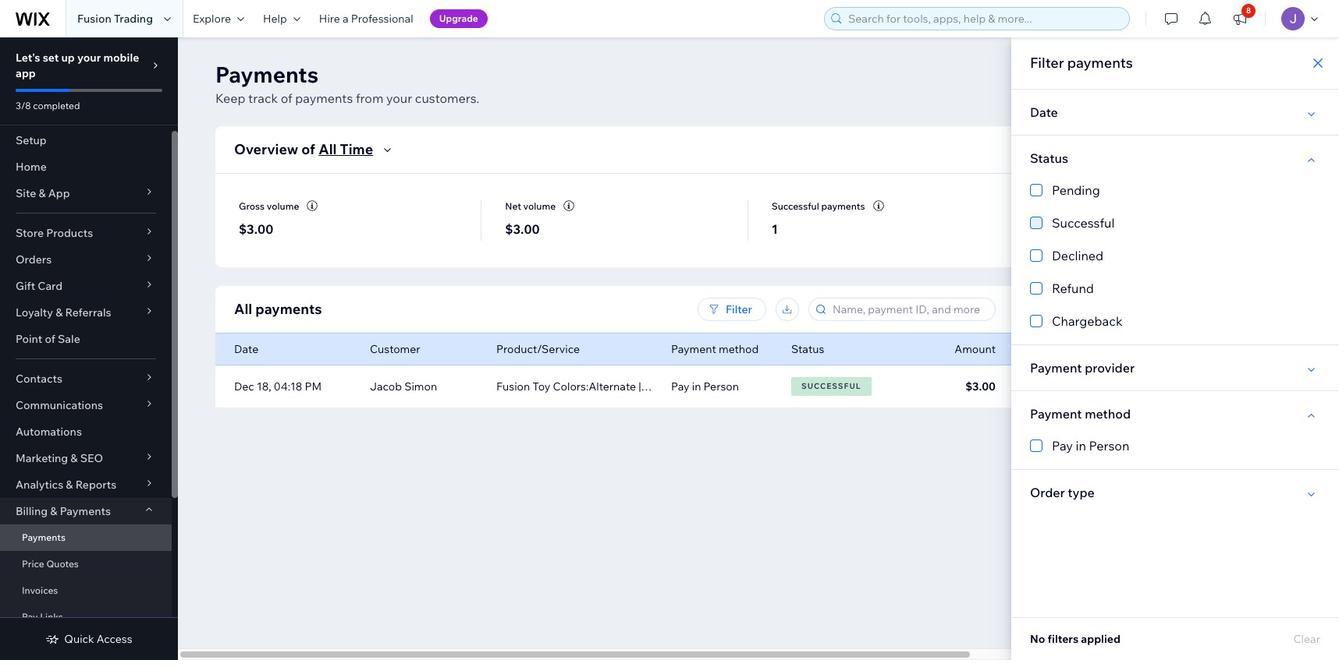Task type: vqa. For each thing, say whether or not it's contained in the screenshot.
BOOST
no



Task type: locate. For each thing, give the bounding box(es) containing it.
0 vertical spatial pay
[[671, 380, 689, 394]]

payment up field???:yes
[[671, 343, 716, 357]]

text
[[644, 380, 665, 394]]

pay in person up type
[[1052, 439, 1129, 454]]

1 horizontal spatial person
[[1089, 439, 1129, 454]]

fusion for fusion trading
[[77, 12, 111, 26]]

1 vertical spatial filter
[[726, 303, 752, 317]]

date
[[1030, 105, 1058, 120], [234, 343, 258, 357]]

& right loyalty
[[56, 306, 63, 320]]

pay in person
[[671, 380, 739, 394], [1052, 439, 1129, 454]]

Declined checkbox
[[1030, 247, 1320, 265]]

1 vertical spatial in
[[1076, 439, 1086, 454]]

& left seo
[[70, 452, 78, 466]]

in up type
[[1076, 439, 1086, 454]]

in
[[692, 380, 701, 394], [1076, 439, 1086, 454]]

pay in person right text
[[671, 380, 739, 394]]

0 horizontal spatial pay in person
[[671, 380, 739, 394]]

explore
[[193, 12, 231, 26]]

0 horizontal spatial in
[[692, 380, 701, 394]]

1 vertical spatial fusion
[[496, 380, 530, 394]]

pay up order type
[[1052, 439, 1073, 454]]

pay inside pay links link
[[22, 612, 38, 623]]

1 vertical spatial payment method
[[1030, 407, 1131, 422]]

2 vertical spatial successful
[[801, 382, 861, 392]]

volume right net
[[523, 200, 556, 212]]

1 vertical spatial payment
[[1030, 361, 1082, 376]]

orders button
[[0, 247, 172, 273]]

payment down payment provider
[[1030, 407, 1082, 422]]

person
[[704, 380, 739, 394], [1089, 439, 1129, 454]]

0 horizontal spatial your
[[77, 51, 101, 65]]

analytics & reports button
[[0, 472, 172, 499]]

site & app button
[[0, 180, 172, 207]]

customer
[[370, 343, 420, 357]]

automations
[[16, 425, 82, 439]]

0 vertical spatial payment method
[[671, 343, 759, 357]]

0 vertical spatial date
[[1030, 105, 1058, 120]]

applied
[[1081, 633, 1120, 647]]

site
[[16, 186, 36, 201]]

0 vertical spatial your
[[77, 51, 101, 65]]

fusion toy colors:alternate | text field???:yes | another field:
[[496, 380, 805, 394]]

$3.00 down gross
[[239, 222, 273, 237]]

product/service
[[496, 343, 580, 357]]

home
[[16, 160, 47, 174]]

0 vertical spatial fusion
[[77, 12, 111, 26]]

order
[[1030, 485, 1065, 501]]

successful up 1
[[771, 200, 819, 212]]

0 vertical spatial person
[[704, 380, 739, 394]]

1 vertical spatial all
[[234, 300, 252, 318]]

0 horizontal spatial all
[[234, 300, 252, 318]]

site & app
[[16, 186, 70, 201]]

& inside 'dropdown button'
[[39, 186, 46, 201]]

2 vertical spatial payment
[[1030, 407, 1082, 422]]

2 vertical spatial of
[[45, 332, 55, 346]]

2 vertical spatial pay
[[22, 612, 38, 623]]

filter
[[1030, 54, 1064, 72], [726, 303, 752, 317]]

up
[[61, 51, 75, 65]]

$3.00 down amount
[[965, 380, 996, 394]]

marketing & seo
[[16, 452, 103, 466]]

colors:alternate
[[553, 380, 636, 394]]

1
[[771, 222, 778, 237]]

successful up declined
[[1052, 215, 1115, 231]]

1 horizontal spatial |
[[730, 380, 733, 394]]

& right site
[[39, 186, 46, 201]]

person inside option
[[1089, 439, 1129, 454]]

1 vertical spatial successful
[[1052, 215, 1115, 231]]

person right text
[[704, 380, 739, 394]]

payment method down payment provider
[[1030, 407, 1131, 422]]

your inside let's set up your mobile app
[[77, 51, 101, 65]]

payments keep track of payments from your customers.
[[215, 61, 479, 106]]

loyalty
[[16, 306, 53, 320]]

0 horizontal spatial volume
[[267, 200, 299, 212]]

time
[[340, 140, 373, 158]]

track
[[248, 91, 278, 106]]

8 button
[[1223, 0, 1257, 37]]

pay
[[671, 380, 689, 394], [1052, 439, 1073, 454], [22, 612, 38, 623]]

products
[[46, 226, 93, 240]]

pay left links
[[22, 612, 38, 623]]

0 vertical spatial payments
[[215, 61, 318, 88]]

successful right another
[[801, 382, 861, 392]]

communications button
[[0, 392, 172, 419]]

of right track
[[281, 91, 292, 106]]

sale
[[58, 332, 80, 346]]

payments for payments keep track of payments from your customers.
[[215, 61, 318, 88]]

0 vertical spatial payment
[[671, 343, 716, 357]]

of left all time
[[301, 140, 315, 158]]

filter payments
[[1030, 54, 1133, 72]]

payment method up field???:yes
[[671, 343, 759, 357]]

pay right text
[[671, 380, 689, 394]]

marketing
[[16, 452, 68, 466]]

all left time on the top left
[[319, 140, 337, 158]]

fusion left toy
[[496, 380, 530, 394]]

1 vertical spatial status
[[791, 343, 824, 357]]

app
[[48, 186, 70, 201]]

0 horizontal spatial |
[[638, 380, 641, 394]]

successful
[[771, 200, 819, 212], [1052, 215, 1115, 231], [801, 382, 861, 392]]

Refund checkbox
[[1030, 279, 1320, 298]]

0 vertical spatial successful
[[771, 200, 819, 212]]

payments for payments
[[22, 532, 66, 544]]

& left reports
[[66, 478, 73, 492]]

keep
[[215, 91, 245, 106]]

pay in person inside pay in person option
[[1052, 439, 1129, 454]]

Successful checkbox
[[1030, 214, 1320, 233]]

filter inside button
[[726, 303, 752, 317]]

your right up
[[77, 51, 101, 65]]

volume
[[267, 200, 299, 212], [523, 200, 556, 212]]

date up dec
[[234, 343, 258, 357]]

& for marketing
[[70, 452, 78, 466]]

upgrade
[[439, 12, 478, 24]]

access
[[97, 633, 132, 647]]

2 vertical spatial payments
[[22, 532, 66, 544]]

fusion for fusion toy colors:alternate | text field???:yes | another field:
[[496, 380, 530, 394]]

of inside sidebar element
[[45, 332, 55, 346]]

0 horizontal spatial $3.00
[[239, 222, 273, 237]]

payments for filter payments
[[1067, 54, 1133, 72]]

method down filter button
[[719, 343, 759, 357]]

| left text
[[638, 380, 641, 394]]

1 vertical spatial payments
[[60, 505, 111, 519]]

2 volume from the left
[[523, 200, 556, 212]]

0 horizontal spatial status
[[791, 343, 824, 357]]

payments
[[215, 61, 318, 88], [60, 505, 111, 519], [22, 532, 66, 544]]

amount
[[955, 343, 996, 357]]

0 horizontal spatial person
[[704, 380, 739, 394]]

volume right gross
[[267, 200, 299, 212]]

in inside option
[[1076, 439, 1086, 454]]

0 horizontal spatial method
[[719, 343, 759, 357]]

payments link
[[0, 525, 172, 552]]

| left another
[[730, 380, 733, 394]]

$3.00 down "net volume"
[[505, 222, 540, 237]]

of left sale
[[45, 332, 55, 346]]

|
[[638, 380, 641, 394], [730, 380, 733, 394]]

1 horizontal spatial your
[[386, 91, 412, 106]]

Name, payment ID, and more field
[[828, 299, 990, 321]]

2 horizontal spatial pay
[[1052, 439, 1073, 454]]

1 horizontal spatial all
[[319, 140, 337, 158]]

billing & payments button
[[0, 499, 172, 525]]

1 horizontal spatial method
[[1085, 407, 1131, 422]]

filter for filter payments
[[1030, 54, 1064, 72]]

1 horizontal spatial status
[[1030, 151, 1068, 166]]

pm
[[305, 380, 322, 394]]

payments up track
[[215, 61, 318, 88]]

& right "billing"
[[50, 505, 57, 519]]

1 horizontal spatial date
[[1030, 105, 1058, 120]]

payments inside popup button
[[60, 505, 111, 519]]

0 horizontal spatial fusion
[[77, 12, 111, 26]]

fusion
[[77, 12, 111, 26], [496, 380, 530, 394]]

1 vertical spatial your
[[386, 91, 412, 106]]

1 horizontal spatial in
[[1076, 439, 1086, 454]]

automations link
[[0, 419, 172, 446]]

your right from
[[386, 91, 412, 106]]

your inside payments keep track of payments from your customers.
[[386, 91, 412, 106]]

Pending checkbox
[[1030, 181, 1320, 200]]

1 vertical spatial person
[[1089, 439, 1129, 454]]

1 horizontal spatial pay in person
[[1052, 439, 1129, 454]]

fusion left trading
[[77, 12, 111, 26]]

payments down analytics & reports popup button
[[60, 505, 111, 519]]

toy
[[532, 380, 550, 394]]

1 volume from the left
[[267, 200, 299, 212]]

1 vertical spatial method
[[1085, 407, 1131, 422]]

declined
[[1052, 248, 1103, 264]]

payments for successful payments
[[821, 200, 865, 212]]

1 horizontal spatial filter
[[1030, 54, 1064, 72]]

$3.00
[[239, 222, 273, 237], [505, 222, 540, 237], [965, 380, 996, 394]]

communications
[[16, 399, 103, 413]]

3/8
[[16, 100, 31, 112]]

0 vertical spatial all
[[319, 140, 337, 158]]

payment left the provider on the bottom right
[[1030, 361, 1082, 376]]

payments up price quotes
[[22, 532, 66, 544]]

0 vertical spatial of
[[281, 91, 292, 106]]

successful inside option
[[1052, 215, 1115, 231]]

3/8 completed
[[16, 100, 80, 112]]

method
[[719, 343, 759, 357], [1085, 407, 1131, 422]]

0 horizontal spatial pay
[[22, 612, 38, 623]]

in right text
[[692, 380, 701, 394]]

price quotes
[[22, 559, 79, 570]]

1 vertical spatial pay
[[1052, 439, 1073, 454]]

person up type
[[1089, 439, 1129, 454]]

1 horizontal spatial of
[[281, 91, 292, 106]]

a
[[343, 12, 349, 26]]

all time button
[[319, 140, 397, 159]]

method down the provider on the bottom right
[[1085, 407, 1131, 422]]

hire
[[319, 12, 340, 26]]

2 horizontal spatial of
[[301, 140, 315, 158]]

1 horizontal spatial volume
[[523, 200, 556, 212]]

date down filter payments at the right top of page
[[1030, 105, 1058, 120]]

1 vertical spatial pay in person
[[1052, 439, 1129, 454]]

payments for all payments
[[255, 300, 322, 318]]

1 horizontal spatial $3.00
[[505, 222, 540, 237]]

0 horizontal spatial of
[[45, 332, 55, 346]]

filter for filter
[[726, 303, 752, 317]]

status up field:
[[791, 343, 824, 357]]

0 vertical spatial filter
[[1030, 54, 1064, 72]]

all up dec
[[234, 300, 252, 318]]

trading
[[114, 12, 153, 26]]

1 horizontal spatial fusion
[[496, 380, 530, 394]]

order type
[[1030, 485, 1095, 501]]

all
[[319, 140, 337, 158], [234, 300, 252, 318]]

no filters applied
[[1030, 633, 1120, 647]]

payments inside payments keep track of payments from your customers.
[[215, 61, 318, 88]]

all inside all time button
[[319, 140, 337, 158]]

filters
[[1048, 633, 1078, 647]]

1 vertical spatial of
[[301, 140, 315, 158]]

let's set up your mobile app
[[16, 51, 139, 80]]

status up pending
[[1030, 151, 1068, 166]]

1 vertical spatial date
[[234, 343, 258, 357]]

all for all time
[[319, 140, 337, 158]]

referrals
[[65, 306, 111, 320]]

contacts button
[[0, 366, 172, 392]]

1 horizontal spatial payment method
[[1030, 407, 1131, 422]]

0 horizontal spatial filter
[[726, 303, 752, 317]]



Task type: describe. For each thing, give the bounding box(es) containing it.
fusion trading
[[77, 12, 153, 26]]

0 vertical spatial pay in person
[[671, 380, 739, 394]]

set
[[43, 51, 59, 65]]

all time
[[319, 140, 373, 158]]

1 horizontal spatial pay
[[671, 380, 689, 394]]

all payments
[[234, 300, 322, 318]]

04:18
[[274, 380, 302, 394]]

professional
[[351, 12, 413, 26]]

point
[[16, 332, 42, 346]]

card
[[38, 279, 63, 293]]

point of sale link
[[0, 326, 172, 353]]

gift card
[[16, 279, 63, 293]]

store products button
[[0, 220, 172, 247]]

field???:yes
[[667, 380, 728, 394]]

contacts
[[16, 372, 62, 386]]

pay links link
[[0, 605, 172, 631]]

help button
[[254, 0, 310, 37]]

payments inside payments keep track of payments from your customers.
[[295, 91, 353, 106]]

hire a professional
[[319, 12, 413, 26]]

type
[[1068, 485, 1095, 501]]

0 horizontal spatial date
[[234, 343, 258, 357]]

no
[[1030, 633, 1045, 647]]

price
[[22, 559, 44, 570]]

$3.00 for gross
[[239, 222, 273, 237]]

refund
[[1052, 281, 1094, 297]]

reports
[[75, 478, 116, 492]]

8
[[1246, 5, 1251, 16]]

app
[[16, 66, 36, 80]]

another
[[736, 380, 777, 394]]

billing
[[16, 505, 48, 519]]

links
[[40, 612, 63, 623]]

quick
[[64, 633, 94, 647]]

volume for gross volume
[[267, 200, 299, 212]]

& for analytics
[[66, 478, 73, 492]]

seo
[[80, 452, 103, 466]]

all for all payments
[[234, 300, 252, 318]]

1 | from the left
[[638, 380, 641, 394]]

upgrade button
[[430, 9, 488, 28]]

customers.
[[415, 91, 479, 106]]

& for site
[[39, 186, 46, 201]]

overview
[[234, 140, 298, 158]]

0 horizontal spatial payment method
[[671, 343, 759, 357]]

pay links
[[22, 612, 63, 623]]

dec 18, 04:18 pm
[[234, 380, 322, 394]]

marketing & seo button
[[0, 446, 172, 472]]

billing & payments
[[16, 505, 111, 519]]

jacob
[[370, 380, 402, 394]]

0 vertical spatial in
[[692, 380, 701, 394]]

of inside payments keep track of payments from your customers.
[[281, 91, 292, 106]]

payment provider
[[1030, 361, 1135, 376]]

sidebar element
[[0, 37, 178, 661]]

& for loyalty
[[56, 306, 63, 320]]

net volume
[[505, 200, 556, 212]]

mobile
[[103, 51, 139, 65]]

jacob simon
[[370, 380, 437, 394]]

gross volume
[[239, 200, 299, 212]]

gift
[[16, 279, 35, 293]]

net
[[505, 200, 521, 212]]

volume for net volume
[[523, 200, 556, 212]]

setup
[[16, 133, 47, 147]]

hire a professional link
[[310, 0, 423, 37]]

home link
[[0, 154, 172, 180]]

chargeback
[[1052, 314, 1122, 329]]

filter button
[[698, 298, 766, 321]]

analytics
[[16, 478, 63, 492]]

0 vertical spatial method
[[719, 343, 759, 357]]

analytics & reports
[[16, 478, 116, 492]]

of for overview of
[[301, 140, 315, 158]]

$3.00 for net
[[505, 222, 540, 237]]

field:
[[780, 380, 805, 394]]

gross
[[239, 200, 265, 212]]

gift card button
[[0, 273, 172, 300]]

Chargeback checkbox
[[1030, 312, 1320, 331]]

quick access button
[[46, 633, 132, 647]]

overview of
[[234, 140, 315, 158]]

Pay in Person checkbox
[[1030, 437, 1320, 456]]

loyalty & referrals button
[[0, 300, 172, 326]]

& for billing
[[50, 505, 57, 519]]

of for point of sale
[[45, 332, 55, 346]]

store
[[16, 226, 44, 240]]

pending
[[1052, 183, 1100, 198]]

store products
[[16, 226, 93, 240]]

loyalty & referrals
[[16, 306, 111, 320]]

dec
[[234, 380, 254, 394]]

invoices
[[22, 585, 58, 597]]

2 | from the left
[[730, 380, 733, 394]]

2 horizontal spatial $3.00
[[965, 380, 996, 394]]

0 vertical spatial status
[[1030, 151, 1068, 166]]

pay inside pay in person option
[[1052, 439, 1073, 454]]

simon
[[404, 380, 437, 394]]

quick access
[[64, 633, 132, 647]]

orders
[[16, 253, 52, 267]]

provider
[[1085, 361, 1135, 376]]

quotes
[[46, 559, 79, 570]]

Search for tools, apps, help & more... field
[[844, 8, 1124, 30]]

setup link
[[0, 127, 172, 154]]



